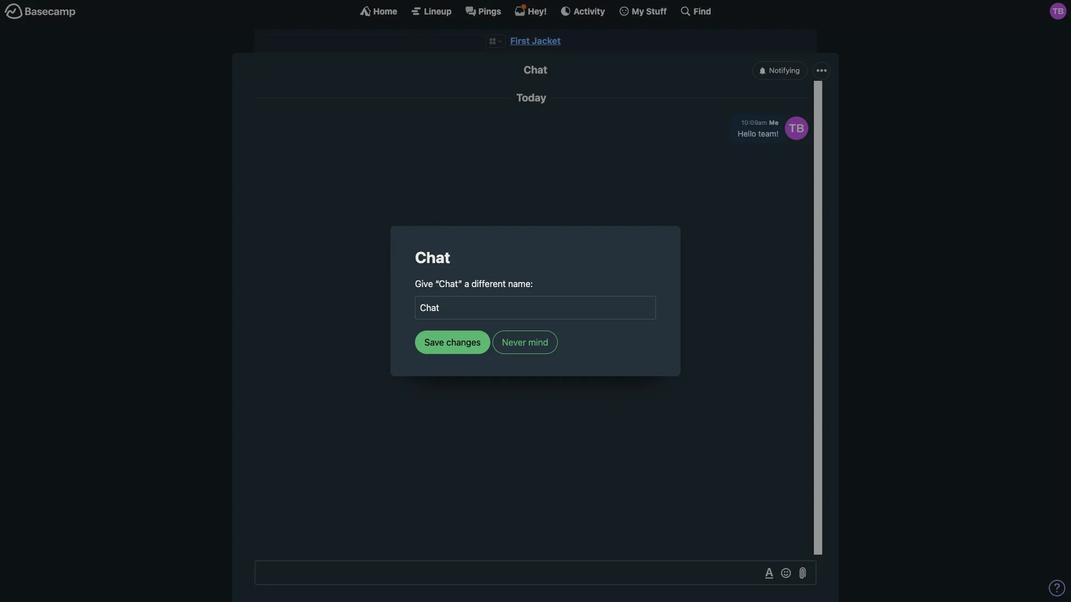 Task type: locate. For each thing, give the bounding box(es) containing it.
find button
[[680, 6, 711, 17]]

hey!
[[528, 6, 547, 16]]

pings button
[[465, 6, 501, 17]]

never mind
[[502, 338, 548, 348]]

different
[[472, 279, 506, 289]]

1 horizontal spatial chat
[[524, 64, 548, 76]]

activity link
[[560, 6, 605, 17]]

today
[[517, 92, 547, 104]]

find
[[694, 6, 711, 16]]

chat
[[524, 64, 548, 76], [415, 248, 450, 267]]

None submit
[[415, 331, 490, 354]]

my
[[632, 6, 644, 16]]

chat up give on the left top of the page
[[415, 248, 450, 267]]

chat up today
[[524, 64, 548, 76]]

tyler black image
[[1050, 3, 1067, 20]]

my stuff button
[[619, 6, 667, 17]]

0 vertical spatial chat
[[524, 64, 548, 76]]

a
[[465, 279, 469, 289]]

switch accounts image
[[4, 3, 76, 20]]

1 vertical spatial chat
[[415, 248, 450, 267]]

give "chat" a different name:
[[415, 279, 533, 289]]

tyler black image
[[785, 117, 809, 140]]

None text field
[[254, 561, 817, 586]]

main element
[[0, 0, 1071, 22]]

home link
[[360, 6, 397, 17]]

stuff
[[646, 6, 667, 16]]

notifying
[[769, 66, 800, 75]]

never mind button
[[493, 331, 558, 354]]

team!
[[759, 129, 779, 138]]



Task type: describe. For each thing, give the bounding box(es) containing it.
lineup link
[[411, 6, 452, 17]]

activity
[[574, 6, 605, 16]]

first jacket link
[[510, 36, 561, 46]]

never
[[502, 338, 526, 348]]

0 horizontal spatial chat
[[415, 248, 450, 267]]

pings
[[479, 6, 501, 16]]

first
[[510, 36, 530, 46]]

10:09am
[[742, 119, 767, 126]]

my stuff
[[632, 6, 667, 16]]

notifying link
[[753, 62, 808, 80]]

hello
[[738, 129, 756, 138]]

first jacket
[[510, 36, 561, 46]]

Give "Chat" a different name: text field
[[415, 296, 656, 320]]

mind
[[528, 338, 548, 348]]

"chat"
[[435, 279, 462, 289]]

lineup
[[424, 6, 452, 16]]

give
[[415, 279, 433, 289]]

10:09am element
[[742, 119, 767, 126]]

home
[[373, 6, 397, 16]]

10:09am hello team!
[[738, 119, 779, 138]]

jacket
[[532, 36, 561, 46]]

hey! button
[[515, 6, 547, 17]]

10:09am link
[[742, 119, 767, 126]]

name:
[[508, 279, 533, 289]]



Task type: vqa. For each thing, say whether or not it's contained in the screenshot.
POST
no



